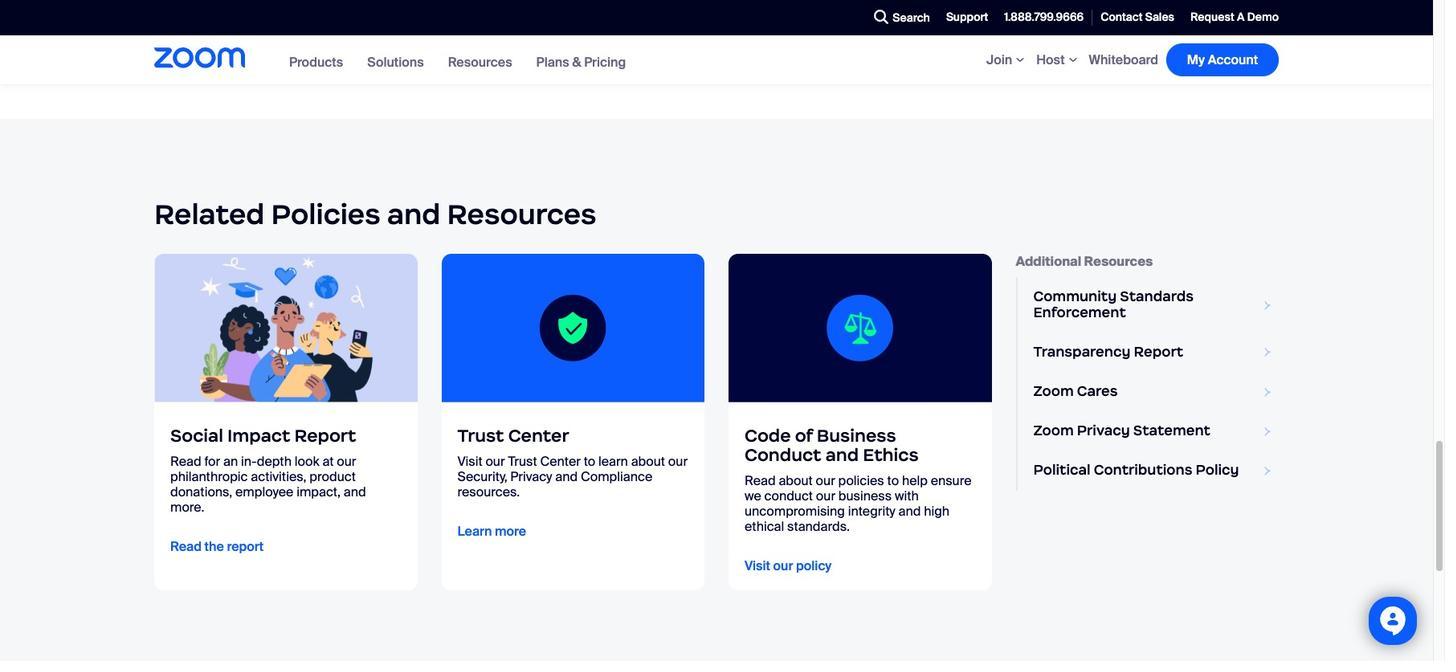Task type: describe. For each thing, give the bounding box(es) containing it.
of
[[795, 425, 813, 447]]

policies
[[839, 472, 885, 489]]

policy
[[1196, 462, 1240, 479]]

learn
[[458, 523, 492, 540]]

compliance
[[581, 468, 653, 485]]

trust center visit our trust center to learn about our security, privacy and compliance resources.
[[458, 425, 688, 501]]

code
[[745, 425, 791, 447]]

1 vertical spatial resources
[[447, 197, 597, 232]]

community standards enforcement
[[1034, 288, 1194, 321]]

zoom cares link
[[1016, 372, 1279, 412]]

more.
[[170, 499, 204, 516]]

conduct
[[765, 488, 813, 505]]

related
[[154, 197, 265, 232]]

visit inside trust center visit our trust center to learn about our security, privacy and compliance resources.
[[458, 453, 483, 470]]

visit our policy
[[745, 558, 832, 575]]

about inside trust center visit our trust center to learn about our security, privacy and compliance resources.
[[631, 453, 665, 470]]

look
[[295, 453, 320, 470]]

1.888.799.9666
[[1005, 10, 1084, 24]]

statement
[[1134, 422, 1211, 440]]

code of business conduct and ethics image
[[729, 254, 992, 402]]

contributions
[[1094, 462, 1193, 479]]

depth
[[257, 453, 292, 470]]

about inside code of business conduct and ethics read about our policies to help ensure we conduct our business with uncompromising integrity and high ethical standards.
[[779, 472, 813, 489]]

ethics
[[863, 444, 919, 466]]

&
[[573, 54, 581, 71]]

resources button
[[448, 54, 512, 71]]

whiteboard link
[[1089, 52, 1159, 68]]

our up standards.
[[816, 488, 836, 505]]

ensure
[[931, 472, 972, 489]]

transparency
[[1034, 343, 1131, 361]]

at
[[323, 453, 334, 470]]

trust center image
[[442, 254, 705, 402]]

2 vertical spatial read
[[170, 539, 202, 556]]

our left policies
[[816, 472, 836, 489]]

our inside social impact report read for an in-depth look at our philanthropic activities, product donations, employee impact, and more.
[[337, 453, 356, 470]]

plans & pricing
[[537, 54, 626, 71]]

policy
[[796, 558, 832, 575]]

an
[[223, 453, 238, 470]]

0 vertical spatial center
[[508, 425, 569, 447]]

political contributions policy
[[1034, 462, 1240, 479]]

related policies and resources
[[154, 197, 597, 232]]

search
[[893, 10, 931, 25]]

business
[[817, 425, 897, 447]]

with
[[895, 488, 919, 505]]

whiteboard
[[1089, 52, 1159, 68]]

to inside code of business conduct and ethics read about our policies to help ensure we conduct our business with uncompromising integrity and high ethical standards.
[[888, 472, 899, 489]]

pricing
[[584, 54, 626, 71]]

1.888.799.9666 link
[[997, 0, 1092, 35]]

additional resources
[[1016, 253, 1154, 270]]

zoom for zoom privacy statement
[[1034, 422, 1074, 440]]

impact
[[227, 425, 290, 447]]

a
[[1238, 10, 1245, 24]]

privacy inside zoom privacy statement link
[[1078, 422, 1131, 440]]

policies
[[271, 197, 381, 232]]

to inside trust center visit our trust center to learn about our security, privacy and compliance resources.
[[584, 453, 596, 470]]

0 vertical spatial resources
[[448, 54, 512, 71]]

1 vertical spatial visit
[[745, 558, 771, 575]]

account
[[1208, 51, 1259, 68]]

read inside code of business conduct and ethics read about our policies to help ensure we conduct our business with uncompromising integrity and high ethical standards.
[[745, 472, 776, 489]]

host
[[1037, 52, 1065, 68]]

privacy inside trust center visit our trust center to learn about our security, privacy and compliance resources.
[[511, 468, 553, 485]]

social impact report image
[[154, 254, 418, 402]]

more
[[495, 523, 526, 540]]

1 vertical spatial center
[[540, 453, 581, 470]]

the
[[205, 539, 224, 556]]

my
[[1188, 51, 1205, 68]]

additional
[[1016, 253, 1082, 270]]

plans
[[537, 54, 570, 71]]

our up resources.
[[486, 453, 505, 470]]

my account
[[1188, 51, 1259, 68]]

philanthropic
[[170, 468, 248, 485]]

my account link
[[1167, 43, 1279, 76]]

community standards enforcement link
[[1016, 278, 1279, 333]]

host button
[[1037, 52, 1081, 68]]

conduct
[[745, 444, 822, 466]]

transparency report link
[[1016, 333, 1279, 372]]

sales
[[1146, 10, 1175, 24]]

products
[[289, 54, 343, 71]]

cares
[[1078, 382, 1118, 400]]



Task type: vqa. For each thing, say whether or not it's contained in the screenshot.
the leftmost about
yes



Task type: locate. For each thing, give the bounding box(es) containing it.
about right learn
[[631, 453, 665, 470]]

to
[[584, 453, 596, 470], [888, 472, 899, 489]]

read down the conduct
[[745, 472, 776, 489]]

zoom cares
[[1034, 382, 1118, 400]]

ethical
[[745, 519, 785, 535]]

0 horizontal spatial about
[[631, 453, 665, 470]]

donations,
[[170, 484, 232, 501]]

1 vertical spatial about
[[779, 472, 813, 489]]

read left for
[[170, 453, 201, 470]]

contact
[[1101, 10, 1143, 24]]

0 horizontal spatial trust
[[458, 425, 504, 447]]

1 horizontal spatial trust
[[508, 453, 537, 470]]

learn more
[[458, 523, 526, 540]]

security,
[[458, 468, 508, 485]]

read left the
[[170, 539, 202, 556]]

1 zoom from the top
[[1034, 382, 1074, 400]]

1 horizontal spatial about
[[779, 472, 813, 489]]

0 vertical spatial report
[[1134, 343, 1184, 361]]

request
[[1191, 10, 1235, 24]]

2 vertical spatial resources
[[1085, 253, 1154, 270]]

code of business conduct and ethics read about our policies to help ensure we conduct our business with uncompromising integrity and high ethical standards.
[[745, 425, 972, 535]]

trust
[[458, 425, 504, 447], [508, 453, 537, 470]]

our
[[337, 453, 356, 470], [486, 453, 505, 470], [669, 453, 688, 470], [816, 472, 836, 489], [816, 488, 836, 505], [774, 558, 793, 575]]

demo
[[1248, 10, 1279, 24]]

1 horizontal spatial visit
[[745, 558, 771, 575]]

our right at
[[337, 453, 356, 470]]

center up resources.
[[508, 425, 569, 447]]

contact sales
[[1101, 10, 1175, 24]]

1 vertical spatial to
[[888, 472, 899, 489]]

0 vertical spatial to
[[584, 453, 596, 470]]

we
[[745, 488, 762, 505]]

report up zoom cares link
[[1134, 343, 1184, 361]]

solutions
[[367, 54, 424, 71]]

to left help
[[888, 472, 899, 489]]

trust right security,
[[508, 453, 537, 470]]

products button
[[289, 54, 343, 71]]

community
[[1034, 288, 1117, 306]]

for
[[204, 453, 220, 470]]

request a demo
[[1191, 10, 1279, 24]]

and inside social impact report read for an in-depth look at our philanthropic activities, product donations, employee impact, and more.
[[344, 484, 366, 501]]

0 vertical spatial visit
[[458, 453, 483, 470]]

privacy right security,
[[511, 468, 553, 485]]

integrity
[[848, 503, 896, 520]]

about down the conduct
[[779, 472, 813, 489]]

uncompromising
[[745, 503, 845, 520]]

0 vertical spatial privacy
[[1078, 422, 1131, 440]]

plans & pricing link
[[537, 54, 626, 71]]

zoom privacy statement link
[[1016, 412, 1279, 451]]

1 horizontal spatial privacy
[[1078, 422, 1131, 440]]

visit
[[458, 453, 483, 470], [745, 558, 771, 575]]

transparency report
[[1034, 343, 1184, 361]]

read inside social impact report read for an in-depth look at our philanthropic activities, product donations, employee impact, and more.
[[170, 453, 201, 470]]

support
[[947, 10, 989, 24]]

social
[[170, 425, 223, 447]]

high
[[924, 503, 950, 520]]

contact sales link
[[1093, 0, 1183, 35]]

0 vertical spatial zoom
[[1034, 382, 1074, 400]]

zoom
[[1034, 382, 1074, 400], [1034, 422, 1074, 440]]

report
[[1134, 343, 1184, 361], [295, 425, 356, 447]]

support link
[[939, 0, 997, 35]]

0 horizontal spatial to
[[584, 453, 596, 470]]

solutions button
[[367, 54, 424, 71]]

and inside trust center visit our trust center to learn about our security, privacy and compliance resources.
[[556, 468, 578, 485]]

political
[[1034, 462, 1091, 479]]

product
[[310, 468, 356, 485]]

visit down the ethical on the bottom of the page
[[745, 558, 771, 575]]

resources.
[[458, 484, 520, 501]]

employee
[[236, 484, 294, 501]]

0 vertical spatial trust
[[458, 425, 504, 447]]

to left learn
[[584, 453, 596, 470]]

1 vertical spatial read
[[745, 472, 776, 489]]

zoom logo image
[[154, 47, 245, 68]]

report inside social impact report read for an in-depth look at our philanthropic activities, product donations, employee impact, and more.
[[295, 425, 356, 447]]

in-
[[241, 453, 257, 470]]

report
[[227, 539, 264, 556]]

about
[[631, 453, 665, 470], [779, 472, 813, 489]]

privacy down cares
[[1078, 422, 1131, 440]]

our right compliance
[[669, 453, 688, 470]]

0 horizontal spatial visit
[[458, 453, 483, 470]]

zoom up political
[[1034, 422, 1074, 440]]

1 vertical spatial trust
[[508, 453, 537, 470]]

standards
[[1121, 288, 1194, 306]]

trust up security,
[[458, 425, 504, 447]]

zoom left cares
[[1034, 382, 1074, 400]]

center
[[508, 425, 569, 447], [540, 453, 581, 470]]

visit up resources.
[[458, 453, 483, 470]]

political contributions policy link
[[1016, 451, 1279, 491]]

zoom for zoom cares
[[1034, 382, 1074, 400]]

standards.
[[788, 519, 850, 535]]

1 horizontal spatial report
[[1134, 343, 1184, 361]]

1 vertical spatial privacy
[[511, 468, 553, 485]]

impact,
[[297, 484, 341, 501]]

search image
[[875, 10, 889, 24], [875, 10, 889, 24]]

activities,
[[251, 468, 307, 485]]

join button
[[987, 52, 1029, 68]]

enforcement
[[1034, 303, 1127, 321]]

read the report
[[170, 539, 264, 556]]

request a demo link
[[1183, 0, 1279, 35]]

business
[[839, 488, 892, 505]]

center left learn
[[540, 453, 581, 470]]

0 vertical spatial about
[[631, 453, 665, 470]]

1 vertical spatial report
[[295, 425, 356, 447]]

read
[[170, 453, 201, 470], [745, 472, 776, 489], [170, 539, 202, 556]]

our left policy
[[774, 558, 793, 575]]

help
[[902, 472, 928, 489]]

social impact report read for an in-depth look at our philanthropic activities, product donations, employee impact, and more.
[[170, 425, 366, 516]]

1 vertical spatial zoom
[[1034, 422, 1074, 440]]

None search field
[[816, 5, 870, 31]]

learn
[[599, 453, 628, 470]]

2 zoom from the top
[[1034, 422, 1074, 440]]

0 horizontal spatial privacy
[[511, 468, 553, 485]]

1 horizontal spatial to
[[888, 472, 899, 489]]

zoom privacy statement
[[1034, 422, 1211, 440]]

0 vertical spatial read
[[170, 453, 201, 470]]

join
[[987, 52, 1013, 68]]

0 horizontal spatial report
[[295, 425, 356, 447]]

report up at
[[295, 425, 356, 447]]



